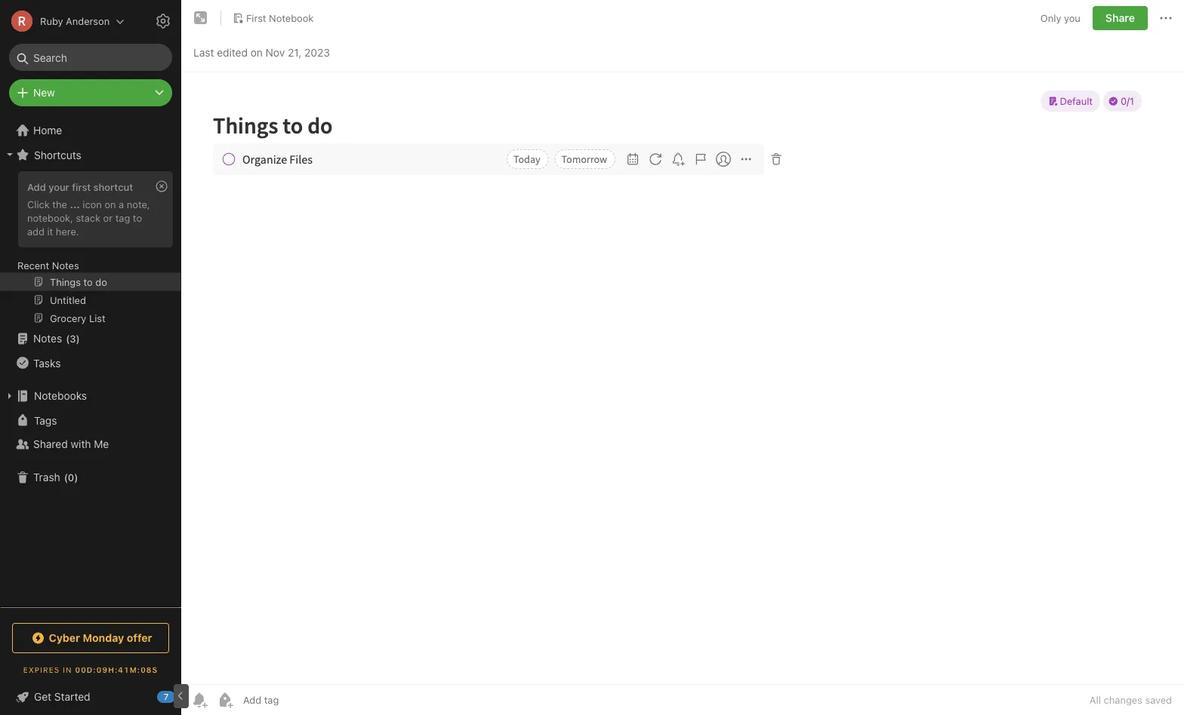 Task type: locate. For each thing, give the bounding box(es) containing it.
with
[[71, 438, 91, 451]]

last
[[193, 46, 214, 59]]

0 vertical spatial )
[[76, 333, 80, 345]]

edited
[[217, 46, 248, 59]]

add a reminder image
[[190, 692, 208, 710]]

home link
[[0, 119, 181, 143]]

changes
[[1104, 695, 1143, 707]]

0 vertical spatial on
[[251, 46, 263, 59]]

( up tasks button
[[66, 333, 70, 345]]

tags button
[[0, 409, 180, 433]]

3
[[70, 333, 76, 345]]

notebooks link
[[0, 384, 180, 409]]

Account field
[[0, 6, 125, 36]]

icon
[[83, 199, 102, 210]]

None search field
[[20, 44, 162, 71]]

stack
[[76, 212, 100, 223]]

notes
[[52, 260, 79, 271], [33, 333, 62, 345]]

expires in 00d:09h:41m:08s
[[23, 666, 158, 675]]

in
[[63, 666, 72, 675]]

me
[[94, 438, 109, 451]]

saved
[[1145, 695, 1172, 707]]

notes right recent
[[52, 260, 79, 271]]

) right trash
[[74, 472, 78, 484]]

notes up tasks
[[33, 333, 62, 345]]

on left nov
[[251, 46, 263, 59]]

tree containing home
[[0, 119, 181, 607]]

notebook
[[269, 12, 314, 23]]

settings image
[[154, 12, 172, 30]]

Add tag field
[[242, 694, 355, 707]]

) for trash
[[74, 472, 78, 484]]

shortcut
[[93, 181, 133, 193]]

tree
[[0, 119, 181, 607]]

Search text field
[[20, 44, 162, 71]]

notes ( 3 )
[[33, 333, 80, 345]]

your
[[48, 181, 69, 193]]

0 horizontal spatial on
[[105, 199, 116, 210]]

cyber monday offer button
[[12, 624, 169, 654]]

last edited on nov 21, 2023
[[193, 46, 330, 59]]

on inside icon on a note, notebook, stack or tag to add it here.
[[105, 199, 116, 210]]

only you
[[1041, 12, 1081, 24]]

) up tasks button
[[76, 333, 80, 345]]

1 vertical spatial on
[[105, 199, 116, 210]]

( right trash
[[64, 472, 68, 484]]

it
[[47, 226, 53, 237]]

trash ( 0 )
[[33, 472, 78, 484]]

group
[[0, 167, 180, 333]]

shared with me
[[33, 438, 109, 451]]

share button
[[1093, 6, 1148, 30]]

) inside notes ( 3 )
[[76, 333, 80, 345]]

( inside trash ( 0 )
[[64, 472, 68, 484]]

add
[[27, 181, 46, 193]]

anderson
[[66, 15, 110, 27]]

on
[[251, 46, 263, 59], [105, 199, 116, 210]]

home
[[33, 124, 62, 137]]

group containing add your first shortcut
[[0, 167, 180, 333]]

0 vertical spatial (
[[66, 333, 70, 345]]

offer
[[127, 633, 152, 645]]

0 vertical spatial notes
[[52, 260, 79, 271]]

get
[[34, 691, 51, 704]]

1 horizontal spatial on
[[251, 46, 263, 59]]

...
[[70, 199, 80, 210]]

1 vertical spatial )
[[74, 472, 78, 484]]

)
[[76, 333, 80, 345], [74, 472, 78, 484]]

(
[[66, 333, 70, 345], [64, 472, 68, 484]]

click the ...
[[27, 199, 80, 210]]

1 vertical spatial (
[[64, 472, 68, 484]]

ruby anderson
[[40, 15, 110, 27]]

trash
[[33, 472, 60, 484]]

on left a
[[105, 199, 116, 210]]

) inside trash ( 0 )
[[74, 472, 78, 484]]

nov
[[266, 46, 285, 59]]

the
[[52, 199, 67, 210]]

) for notes
[[76, 333, 80, 345]]

tag
[[115, 212, 130, 223]]

shared with me link
[[0, 433, 180, 457]]

shortcuts button
[[0, 143, 180, 167]]

notebook,
[[27, 212, 73, 223]]

2023
[[304, 46, 330, 59]]

( inside notes ( 3 )
[[66, 333, 70, 345]]

to
[[133, 212, 142, 223]]

cyber monday offer
[[49, 633, 152, 645]]



Task type: vqa. For each thing, say whether or not it's contained in the screenshot.
THE ADD YOUR FIRST SHORTCUT
yes



Task type: describe. For each thing, give the bounding box(es) containing it.
tasks button
[[0, 351, 180, 375]]

get started
[[34, 691, 90, 704]]

all
[[1090, 695, 1101, 707]]

on inside note window element
[[251, 46, 263, 59]]

More actions field
[[1157, 6, 1175, 30]]

add
[[27, 226, 44, 237]]

notes inside group
[[52, 260, 79, 271]]

7
[[164, 693, 169, 703]]

click
[[27, 199, 50, 210]]

or
[[103, 212, 113, 223]]

all changes saved
[[1090, 695, 1172, 707]]

first
[[72, 181, 91, 193]]

1 vertical spatial notes
[[33, 333, 62, 345]]

recent
[[17, 260, 49, 271]]

expand note image
[[192, 9, 210, 27]]

recent notes
[[17, 260, 79, 271]]

add tag image
[[216, 692, 234, 710]]

first
[[246, 12, 266, 23]]

note,
[[127, 199, 150, 210]]

group inside tree
[[0, 167, 180, 333]]

first notebook
[[246, 12, 314, 23]]

shortcuts
[[34, 149, 81, 161]]

monday
[[83, 633, 124, 645]]

only
[[1041, 12, 1061, 24]]

more actions image
[[1157, 9, 1175, 27]]

you
[[1064, 12, 1081, 24]]

Help and Learning task checklist field
[[0, 686, 181, 710]]

first notebook button
[[227, 8, 319, 29]]

00d:09h:41m:08s
[[75, 666, 158, 675]]

shared
[[33, 438, 68, 451]]

icon on a note, notebook, stack or tag to add it here.
[[27, 199, 150, 237]]

here.
[[56, 226, 79, 237]]

note window element
[[181, 0, 1184, 716]]

add your first shortcut
[[27, 181, 133, 193]]

started
[[54, 691, 90, 704]]

( for notes
[[66, 333, 70, 345]]

tasks
[[33, 357, 61, 369]]

tags
[[34, 414, 57, 427]]

new button
[[9, 79, 172, 106]]

click to collapse image
[[176, 688, 187, 706]]

share
[[1106, 12, 1135, 24]]

notebooks
[[34, 390, 87, 403]]

a
[[119, 199, 124, 210]]

Note Editor text field
[[181, 73, 1184, 685]]

expires
[[23, 666, 60, 675]]

cyber
[[49, 633, 80, 645]]

( for trash
[[64, 472, 68, 484]]

ruby
[[40, 15, 63, 27]]

21,
[[288, 46, 302, 59]]

expand notebooks image
[[4, 390, 16, 403]]

new
[[33, 86, 55, 99]]

0
[[68, 472, 74, 484]]



